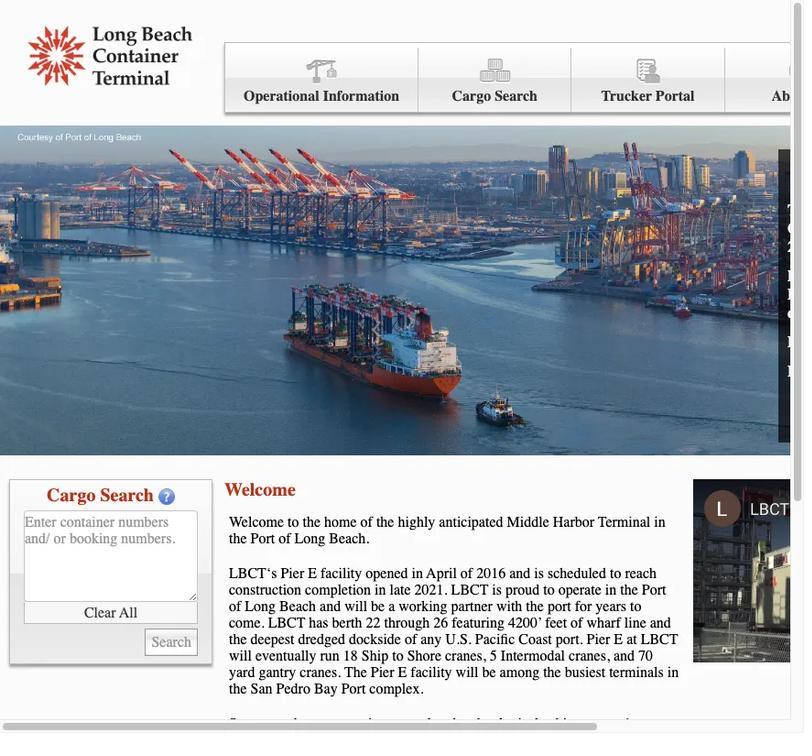 Task type: vqa. For each thing, say whether or not it's contained in the screenshot.
Search to the top
yes



Task type: locate. For each thing, give the bounding box(es) containing it.
for
[[575, 598, 592, 615]]

feet
[[545, 615, 567, 631]]

.
[[655, 716, 659, 732]]

any
[[421, 631, 442, 648]]

all
[[119, 604, 138, 621]]

terminal
[[598, 514, 651, 531]]

achievements
[[543, 716, 623, 732]]

long inside welcome to the home of the highly anticipated middle harbor terminal in the port of long beach.
[[295, 531, 326, 547]]

pier right port.
[[587, 631, 611, 648]]

be
[[371, 598, 385, 615], [483, 664, 496, 681]]

terminals
[[610, 664, 664, 681]]

dredged
[[298, 631, 346, 648]]

has
[[309, 615, 329, 631]]

cargo inside menu bar
[[452, 88, 491, 104]]

trucker
[[602, 88, 653, 104]]

ple
[[788, 267, 805, 322]]

0 vertical spatial e
[[308, 565, 317, 582]]

2 vertical spatial pier
[[371, 664, 395, 681]]

welcome inside welcome to the home of the highly anticipated middle harbor terminal in the port of long beach.
[[229, 514, 284, 531]]

in right 70
[[668, 664, 679, 681]]

port inside welcome to the home of the highly anticipated middle harbor terminal in the port of long beach.
[[251, 531, 275, 547]]

abou link
[[725, 48, 805, 113]]

pier right the
[[371, 664, 395, 681]]

0 vertical spatial long
[[295, 531, 326, 547]]

1 vertical spatial facility
[[411, 664, 452, 681]]

pedro
[[276, 681, 311, 697]]

welcome to the home of the highly anticipated middle harbor terminal in the port of long beach.
[[229, 514, 666, 547]]

beach
[[280, 598, 316, 615]]

2 horizontal spatial e
[[614, 631, 623, 648]]

cranes, left the 5
[[445, 648, 487, 664]]

line
[[625, 615, 647, 631]]

information
[[323, 88, 400, 104]]

about
[[288, 716, 320, 732]]

cargo search
[[452, 88, 538, 104], [47, 485, 154, 506]]

in inside welcome to the home of the highly anticipated middle harbor terminal in the port of long beach.
[[655, 514, 666, 531]]

of
[[361, 514, 373, 531], [279, 531, 291, 547], [461, 565, 473, 582], [229, 598, 241, 615], [571, 615, 583, 631], [405, 631, 417, 648]]

technological
[[460, 716, 539, 732]]

be left among
[[483, 664, 496, 681]]

will left the a
[[345, 598, 368, 615]]

long down lbct's
[[245, 598, 276, 615]]

1 horizontal spatial cargo
[[452, 88, 491, 104]]

at
[[627, 631, 638, 648]]

0 horizontal spatial pier
[[281, 565, 304, 582]]

1 cranes, from the left
[[445, 648, 487, 664]]

1 horizontal spatial cargo search
[[452, 88, 538, 104]]

pacific
[[476, 631, 515, 648]]

0 horizontal spatial cargo search
[[47, 485, 154, 506]]

lbct up 'featuring'
[[451, 582, 489, 598]]

the up yard
[[229, 631, 247, 648]]

facility
[[321, 565, 362, 582], [411, 664, 452, 681]]

1 vertical spatial cargo
[[47, 485, 96, 506]]

0 horizontal spatial port
[[251, 531, 275, 547]]

proud
[[506, 582, 540, 598]]

e left shore
[[398, 664, 407, 681]]

lbct
[[451, 582, 489, 598], [268, 615, 306, 631], [641, 631, 679, 648]]

featuring
[[452, 615, 505, 631]]

portal
[[656, 88, 695, 104]]

trucker portal link
[[572, 48, 725, 113]]

see
[[229, 716, 250, 732]]

1 vertical spatial cargo search
[[47, 485, 154, 506]]

0 horizontal spatial long
[[245, 598, 276, 615]]

0 horizontal spatial cranes,
[[445, 648, 487, 664]]

long left beach.
[[295, 531, 326, 547]]

port
[[251, 531, 275, 547], [642, 582, 667, 598], [342, 681, 366, 697]]

lbct left has
[[268, 615, 306, 631]]

0 vertical spatial be
[[371, 598, 385, 615]]

intermodal
[[501, 648, 566, 664]]

in right "late"
[[412, 565, 423, 582]]

0 horizontal spatial e
[[308, 565, 317, 582]]

1 horizontal spatial lbct
[[451, 582, 489, 598]]

and right line
[[650, 615, 672, 631]]

0 horizontal spatial will
[[229, 648, 252, 664]]

abou
[[772, 88, 805, 104]]

cargo search link
[[419, 48, 572, 113]]

1 vertical spatial port
[[642, 582, 667, 598]]

0 horizontal spatial cargo
[[47, 485, 96, 506]]

facility down beach.
[[321, 565, 362, 582]]

0 horizontal spatial search
[[100, 485, 154, 506]]

see more about our environmental and technological achievements here .
[[229, 716, 659, 732]]

facility down any
[[411, 664, 452, 681]]

busiest
[[565, 664, 606, 681]]

partner
[[451, 598, 493, 615]]

of right home
[[361, 514, 373, 531]]

e left the at
[[614, 631, 623, 648]]

through
[[384, 615, 430, 631]]

will down come.
[[229, 648, 252, 664]]

welcome for welcome to the home of the highly anticipated middle harbor terminal in the port of long beach.
[[229, 514, 284, 531]]

will left the 5
[[456, 664, 479, 681]]

1 vertical spatial welcome
[[229, 514, 284, 531]]

2 horizontal spatial lbct
[[641, 631, 679, 648]]

0 vertical spatial cargo search
[[452, 88, 538, 104]]

a
[[389, 598, 395, 615]]

1 horizontal spatial cranes,
[[569, 648, 610, 664]]

0 vertical spatial cargo
[[452, 88, 491, 104]]

port up lbct's
[[251, 531, 275, 547]]

1 horizontal spatial pier
[[371, 664, 395, 681]]

e
[[308, 565, 317, 582], [614, 631, 623, 648], [398, 664, 407, 681]]

1 horizontal spatial is
[[535, 565, 544, 582]]

1 horizontal spatial facility
[[411, 664, 452, 681]]

the left "port"
[[526, 598, 544, 615]]

0 vertical spatial welcome
[[225, 479, 296, 500]]

1 horizontal spatial be
[[483, 664, 496, 681]]

of left any
[[405, 631, 417, 648]]

long inside the lbct's pier e facility opened in april of 2016 and is scheduled to reach construction completion in late 2021.  lbct is proud to operate in the port of long beach and will be a working partner with the port for years to come.  lbct has berth 22 through 26 featuring 4200' feet of wharf line and the deepest dredged dockside of any u.s. pacific coast port. pier e at lbct will eventually run 18 ship to shore cranes, 5 intermodal cranes, and 70 yard gantry cranes. the pier e facility will be among the busiest terminals in the san pedro bay port complex.
[[245, 598, 276, 615]]

lbct right the at
[[641, 631, 679, 648]]

4200'
[[509, 615, 542, 631]]

2 vertical spatial port
[[342, 681, 366, 697]]

0 vertical spatial search
[[495, 88, 538, 104]]

to left home
[[288, 514, 299, 531]]

port right the bay
[[342, 681, 366, 697]]

in right terminal on the bottom right of page
[[655, 514, 666, 531]]

2 horizontal spatial will
[[456, 664, 479, 681]]

operate
[[559, 582, 602, 598]]

beach.
[[329, 531, 370, 547]]

to
[[288, 514, 299, 531], [610, 565, 622, 582], [544, 582, 555, 598], [631, 598, 642, 615], [392, 648, 404, 664]]

ship
[[362, 648, 389, 664]]

lb
[[788, 362, 805, 380]]

will
[[345, 598, 368, 615], [229, 648, 252, 664], [456, 664, 479, 681]]

0 vertical spatial port
[[251, 531, 275, 547]]

working
[[399, 598, 448, 615]]

welcome
[[225, 479, 296, 500], [229, 514, 284, 531]]

reach
[[625, 565, 657, 582]]

port up line
[[642, 582, 667, 598]]

1 horizontal spatial port
[[342, 681, 366, 697]]

clear
[[84, 604, 116, 621]]

scheduled
[[548, 565, 607, 582]]

deepest
[[251, 631, 295, 648]]

1 horizontal spatial long
[[295, 531, 326, 547]]

Enter container numbers and/ or booking numbers. text field
[[24, 511, 198, 602]]

1 vertical spatial e
[[614, 631, 623, 648]]

be left the a
[[371, 598, 385, 615]]

the left home
[[303, 514, 321, 531]]

is left scheduled
[[535, 565, 544, 582]]

is left proud
[[492, 582, 502, 598]]

to right years
[[631, 598, 642, 615]]

operational information link
[[225, 48, 419, 113]]

None submit
[[145, 629, 198, 656]]

0 vertical spatial pier
[[281, 565, 304, 582]]

pier up beach
[[281, 565, 304, 582]]

completion
[[305, 582, 371, 598]]

cranes,
[[445, 648, 487, 664], [569, 648, 610, 664]]

2 horizontal spatial pier
[[587, 631, 611, 648]]

18
[[344, 648, 358, 664]]

2 horizontal spatial port
[[642, 582, 667, 598]]

search inside menu bar
[[495, 88, 538, 104]]

2 vertical spatial e
[[398, 664, 407, 681]]

1 vertical spatial be
[[483, 664, 496, 681]]

middle
[[507, 514, 550, 531]]

pier
[[281, 565, 304, 582], [587, 631, 611, 648], [371, 664, 395, 681]]

1 vertical spatial search
[[100, 485, 154, 506]]

menu bar
[[225, 42, 805, 113]]

bay
[[314, 681, 338, 697]]

to right proud
[[544, 582, 555, 598]]

cranes, down wharf
[[569, 648, 610, 664]]

of up construction
[[279, 531, 291, 547]]

0 vertical spatial facility
[[321, 565, 362, 582]]

to left the reach
[[610, 565, 622, 582]]

1 vertical spatial long
[[245, 598, 276, 615]]

0 horizontal spatial facility
[[321, 565, 362, 582]]

our
[[324, 716, 344, 732]]

with
[[497, 598, 523, 615]]

1 horizontal spatial search
[[495, 88, 538, 104]]

th
[[788, 201, 805, 256]]

e up beach
[[308, 565, 317, 582]]



Task type: describe. For each thing, give the bounding box(es) containing it.
san
[[251, 681, 273, 697]]

cranes.
[[300, 664, 341, 681]]

the up lbct's
[[229, 531, 247, 547]]

u.s.
[[446, 631, 472, 648]]

yard
[[229, 664, 255, 681]]

clear all button
[[24, 602, 198, 624]]

22
[[366, 615, 381, 631]]

0 horizontal spatial lbct
[[268, 615, 306, 631]]

trucker portal
[[602, 88, 695, 104]]

come.
[[229, 615, 265, 631]]

in left "late"
[[375, 582, 386, 598]]

home
[[324, 514, 357, 531]]

the left the san
[[229, 681, 247, 697]]

wharf
[[587, 615, 621, 631]]

opened
[[366, 565, 408, 582]]

to inside welcome to the home of the highly anticipated middle harbor terminal in the port of long beach.
[[288, 514, 299, 531]]

0 horizontal spatial is
[[492, 582, 502, 598]]

shore
[[408, 648, 442, 664]]

port
[[548, 598, 572, 615]]

2 cranes, from the left
[[569, 648, 610, 664]]

2021.
[[415, 582, 448, 598]]

port.
[[556, 631, 583, 648]]

2016
[[477, 565, 506, 582]]

lbct's pier e facility opened in april of 2016 and is scheduled to reach construction completion in late 2021.  lbct is proud to operate in the port of long beach and will be a working partner with the port for years to come.  lbct has berth 22 through 26 featuring 4200' feet of wharf line and the deepest dredged dockside of any u.s. pacific coast port. pier e at lbct will eventually run 18 ship to shore cranes, 5 intermodal cranes, and 70 yard gantry cranes. the pier e facility will be among the busiest terminals in the san pedro bay port complex.
[[229, 565, 679, 697]]

eventually
[[256, 648, 317, 664]]

welcome for welcome
[[225, 479, 296, 500]]

environmental
[[347, 716, 432, 732]]

the
[[345, 664, 367, 681]]

more
[[254, 716, 284, 732]]

1 horizontal spatial will
[[345, 598, 368, 615]]

of right the "feet"
[[571, 615, 583, 631]]

26
[[434, 615, 448, 631]]

1 horizontal spatial e
[[398, 664, 407, 681]]

and right beach
[[320, 598, 341, 615]]

of down lbct's
[[229, 598, 241, 615]]

late
[[390, 582, 411, 598]]

among
[[500, 664, 540, 681]]

complex.
[[370, 681, 424, 697]]

0 horizontal spatial be
[[371, 598, 385, 615]]

run
[[320, 648, 340, 664]]

the left highly
[[377, 514, 395, 531]]

and left 70
[[614, 648, 635, 664]]

years
[[596, 598, 627, 615]]

berth
[[332, 615, 362, 631]]

here
[[627, 716, 652, 732]]

1 vertical spatial pier
[[587, 631, 611, 648]]

of left 2016
[[461, 565, 473, 582]]

lbct's
[[229, 565, 277, 582]]

5
[[490, 648, 498, 664]]

construction
[[229, 582, 302, 598]]

harbor
[[553, 514, 595, 531]]

and left technological
[[436, 716, 457, 732]]

gantry
[[259, 664, 296, 681]]

anticipated
[[439, 514, 504, 531]]

operational information
[[244, 88, 400, 104]]

april
[[427, 565, 457, 582]]

the up line
[[621, 582, 639, 598]]

here link
[[627, 716, 652, 732]]

coast
[[519, 631, 552, 648]]

operational
[[244, 88, 320, 104]]

to right ship
[[392, 648, 404, 664]]

dockside
[[349, 631, 401, 648]]

clear all
[[84, 604, 138, 621]]

and right 2016
[[510, 565, 531, 582]]

re
[[788, 333, 805, 351]]

70
[[639, 648, 653, 664]]

in right operate
[[606, 582, 617, 598]]

the right among
[[544, 664, 562, 681]]

highly
[[398, 514, 436, 531]]

menu bar containing operational information
[[225, 42, 805, 113]]



